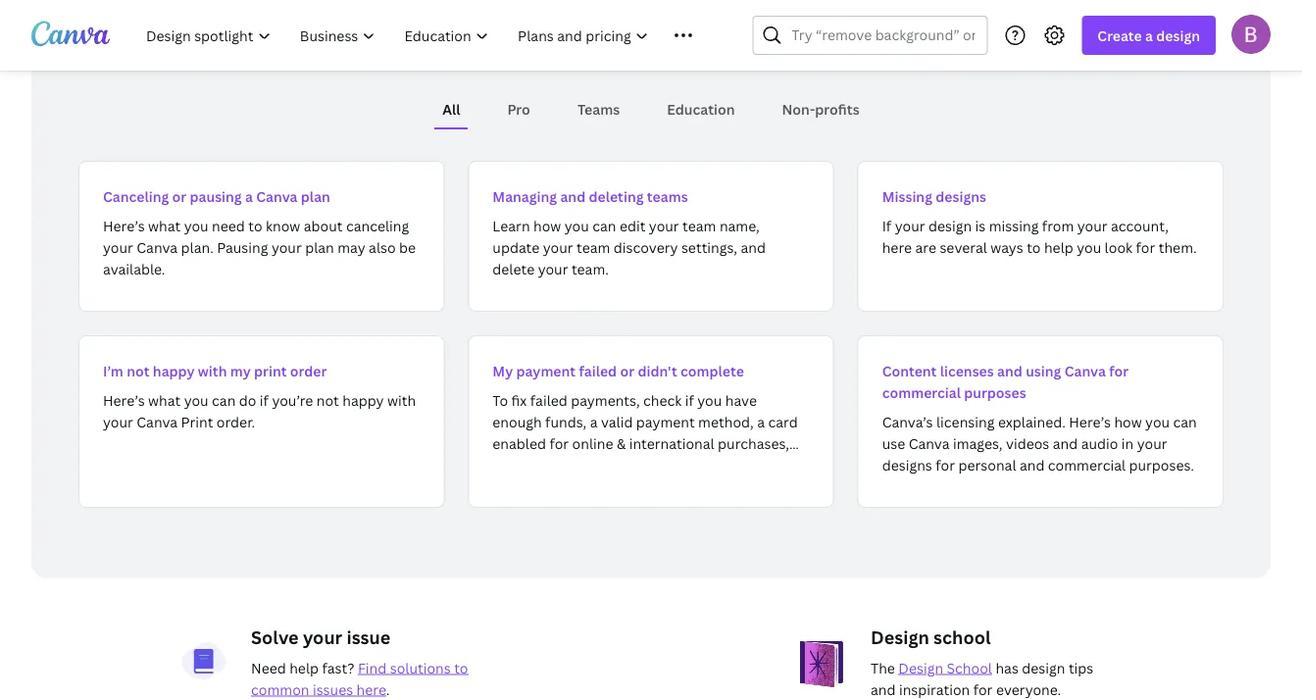 Task type: locate. For each thing, give the bounding box(es) containing it.
can inside learn how you can edit your team name, update your team discovery settings, and delete your team.
[[593, 216, 616, 235]]

0 vertical spatial how
[[534, 216, 561, 235]]

them.
[[1159, 238, 1197, 257]]

plan up about
[[301, 187, 330, 206]]

design right create at the top
[[1157, 26, 1201, 45]]

here down find
[[357, 680, 386, 699]]

if
[[260, 391, 269, 410], [685, 391, 694, 410]]

failed up the payments,
[[579, 361, 617, 380]]

here's what you need to know about canceling your canva plan. pausing your plan may also be available.
[[103, 216, 416, 278]]

for down 'school'
[[974, 680, 993, 699]]

1 vertical spatial help
[[290, 659, 319, 677]]

enabled
[[493, 434, 546, 453]]

canva
[[256, 187, 298, 206], [137, 238, 178, 257], [1065, 361, 1106, 380], [137, 412, 178, 431], [909, 434, 950, 453]]

and inside learn how you can edit your team name, update your team discovery settings, and delete your team.
[[741, 238, 766, 257]]

1 horizontal spatial happy
[[343, 391, 384, 410]]

and down enabled
[[493, 456, 518, 474]]

solve
[[251, 625, 299, 649]]

0 vertical spatial design
[[1157, 26, 1201, 45]]

2 what from the top
[[148, 391, 181, 410]]

can left do
[[212, 391, 236, 410]]

0 horizontal spatial payment
[[517, 361, 576, 380]]

if inside here's what you can do if you're not happy with your canva print order.
[[260, 391, 269, 410]]

0 vertical spatial failed
[[579, 361, 617, 380]]

payment
[[517, 361, 576, 380], [636, 412, 695, 431]]

1 horizontal spatial if
[[685, 391, 694, 410]]

1 horizontal spatial team
[[683, 216, 717, 235]]

failed down purchases,
[[731, 456, 768, 474]]

failed for fix
[[530, 391, 568, 410]]

not down order
[[317, 391, 339, 410]]

1 vertical spatial plan
[[305, 238, 334, 257]]

how up the in
[[1115, 412, 1142, 431]]

canva down canva's
[[909, 434, 950, 453]]

here down if
[[883, 238, 912, 257]]

enough
[[493, 412, 542, 431]]

can inside here's what you can do if you're not happy with your canva print order.
[[212, 391, 236, 410]]

canva inside canva's licensing explained. here's how you can use canva images, videos and audio in your designs for personal and commercial purposes.
[[909, 434, 950, 453]]

here's inside here's what you can do if you're not happy with your canva print order.
[[103, 391, 145, 410]]

team.
[[572, 259, 609, 278]]

what inside here's what you need to know about canceling your canva plan. pausing your plan may also be available.
[[148, 216, 181, 235]]

1 vertical spatial not
[[317, 391, 339, 410]]

1 vertical spatial with
[[387, 391, 416, 410]]

for down funds,
[[550, 434, 569, 453]]

0 horizontal spatial can
[[212, 391, 236, 410]]

if for check
[[685, 391, 694, 410]]

1 vertical spatial happy
[[343, 391, 384, 410]]

need
[[251, 659, 286, 677]]

your down "i'm"
[[103, 412, 133, 431]]

commercial inside canva's licensing explained. here's how you can use canva images, videos and audio in your designs for personal and commercial purposes.
[[1048, 456, 1126, 474]]

design for a
[[1157, 26, 1201, 45]]

1 vertical spatial failed
[[530, 391, 568, 410]]

you up the method,
[[698, 391, 722, 410]]

canva up the available.
[[137, 238, 178, 257]]

payment up fix
[[517, 361, 576, 380]]

account,
[[1111, 216, 1169, 235]]

about
[[304, 216, 343, 235]]

a up online on the bottom left of the page
[[590, 412, 598, 431]]

with
[[198, 361, 227, 380], [387, 391, 416, 410]]

you up purposes.
[[1146, 412, 1170, 431]]

to inside here's what you need to know about canceling your canva plan. pausing your plan may also be available.
[[248, 216, 262, 235]]

to
[[493, 391, 508, 410]]

1 vertical spatial team
[[577, 238, 610, 257]]

0 horizontal spatial how
[[534, 216, 561, 235]]

0 horizontal spatial designs
[[883, 456, 933, 474]]

happy inside here's what you can do if you're not happy with your canva print order.
[[343, 391, 384, 410]]

your inside canva's licensing explained. here's how you can use canva images, videos and audio in your designs for personal and commercial purposes.
[[1138, 434, 1168, 453]]

has
[[996, 659, 1019, 677]]

0 vertical spatial can
[[593, 216, 616, 235]]

how right learn
[[534, 216, 561, 235]]

0 horizontal spatial design
[[929, 216, 972, 235]]

to right solutions
[[454, 659, 468, 677]]

design inside dropdown button
[[1157, 26, 1201, 45]]

plan down about
[[305, 238, 334, 257]]

help down the 'from'
[[1045, 238, 1074, 257]]

you left look at the right
[[1077, 238, 1102, 257]]

what down canceling
[[148, 216, 181, 235]]

canva's licensing explained. here's how you can use canva images, videos and audio in your designs for personal and commercial purposes.
[[883, 412, 1198, 474]]

if for do
[[260, 391, 269, 410]]

1 vertical spatial design
[[929, 216, 972, 235]]

what inside here's what you can do if you're not happy with your canva print order.
[[148, 391, 181, 410]]

failed for payment
[[579, 361, 617, 380]]

purchases,
[[718, 434, 790, 453]]

order
[[290, 361, 327, 380]]

help up common
[[290, 659, 319, 677]]

plan.
[[181, 238, 214, 257]]

1 horizontal spatial help
[[1045, 238, 1074, 257]]

team up settings,
[[683, 216, 717, 235]]

check
[[644, 391, 682, 410]]

school
[[947, 659, 993, 677]]

1 vertical spatial payment
[[636, 412, 695, 431]]

design up the several
[[929, 216, 972, 235]]

you inside here's what you need to know about canceling your canva plan. pausing your plan may also be available.
[[184, 216, 209, 235]]

create a design button
[[1082, 16, 1216, 55]]

Try "remove background" or "brand kit" search field
[[792, 17, 975, 54]]

2 vertical spatial can
[[1174, 412, 1198, 431]]

1 horizontal spatial or
[[620, 361, 635, 380]]

use
[[883, 434, 906, 453]]

commercial down content
[[883, 383, 961, 402]]

0 vertical spatial or
[[172, 187, 187, 206]]

2 horizontal spatial design
[[1157, 26, 1201, 45]]

team up team.
[[577, 238, 610, 257]]

0 vertical spatial payment
[[517, 361, 576, 380]]

if right do
[[260, 391, 269, 410]]

1 horizontal spatial failed
[[579, 361, 617, 380]]

issues
[[313, 680, 353, 699]]

updated
[[521, 456, 577, 474]]

payment down check in the bottom of the page
[[636, 412, 695, 431]]

0 vertical spatial what
[[148, 216, 181, 235]]

1 vertical spatial can
[[212, 391, 236, 410]]

your
[[649, 216, 679, 235], [895, 216, 926, 235], [1078, 216, 1108, 235], [103, 238, 133, 257], [272, 238, 302, 257], [543, 238, 573, 257], [538, 259, 568, 278], [103, 412, 133, 431], [1138, 434, 1168, 453], [303, 625, 343, 649]]

2 vertical spatial failed
[[731, 456, 768, 474]]

your down know
[[272, 238, 302, 257]]

fast?
[[322, 659, 355, 677]]

for inside has design tips and inspiration for everyone.
[[974, 680, 993, 699]]

design school image
[[800, 642, 848, 689]]

for down account,
[[1136, 238, 1156, 257]]

your up purposes.
[[1138, 434, 1168, 453]]

1 horizontal spatial commercial
[[1048, 456, 1126, 474]]

design up everyone.
[[1022, 659, 1066, 677]]

need help fast?
[[251, 659, 358, 677]]

0 horizontal spatial if
[[260, 391, 269, 410]]

1 vertical spatial here's
[[103, 391, 145, 410]]

a inside dropdown button
[[1146, 26, 1154, 45]]

for up the in
[[1110, 361, 1129, 380]]

licenses
[[940, 361, 994, 380]]

explained.
[[998, 412, 1066, 431]]

are
[[916, 238, 937, 257]]

your up the available.
[[103, 238, 133, 257]]

inspiration
[[899, 680, 970, 699]]

and down the the
[[871, 680, 896, 699]]

to inside 'to fix failed payments, check if you have enough funds, a valid payment method, a card enabled for online & international purchases, and updated billing details to settle failed payments.'
[[672, 456, 686, 474]]

or
[[172, 187, 187, 206], [620, 361, 635, 380]]

here inside if your design is missing from your account, here are several ways to help you look for them.
[[883, 238, 912, 257]]

commercial down audio
[[1048, 456, 1126, 474]]

teams
[[578, 100, 620, 118]]

0 vertical spatial designs
[[936, 187, 987, 206]]

1 horizontal spatial payment
[[636, 412, 695, 431]]

or left "pausing"
[[172, 187, 187, 206]]

1 if from the left
[[260, 391, 269, 410]]

0 horizontal spatial failed
[[530, 391, 568, 410]]

for inside 'content licenses and using canva for commercial purposes'
[[1110, 361, 1129, 380]]

bob builder image
[[1232, 14, 1271, 54]]

design
[[871, 625, 930, 649], [899, 659, 944, 677]]

your up fast?
[[303, 625, 343, 649]]

not right "i'm"
[[127, 361, 150, 380]]

for down images,
[[936, 456, 955, 474]]

0 vertical spatial plan
[[301, 187, 330, 206]]

0 horizontal spatial here
[[357, 680, 386, 699]]

2 vertical spatial here's
[[1070, 412, 1111, 431]]

content
[[883, 361, 937, 380]]

a
[[1146, 26, 1154, 45], [245, 187, 253, 206], [590, 412, 598, 431], [758, 412, 765, 431]]

you inside if your design is missing from your account, here are several ways to help you look for them.
[[1077, 238, 1102, 257]]

0 vertical spatial here
[[883, 238, 912, 257]]

images,
[[953, 434, 1003, 453]]

settle
[[689, 456, 727, 474]]

here's
[[103, 216, 145, 235], [103, 391, 145, 410], [1070, 412, 1111, 431]]

you inside here's what you can do if you're not happy with your canva print order.
[[184, 391, 209, 410]]

designs up is
[[936, 187, 987, 206]]

0 horizontal spatial not
[[127, 361, 150, 380]]

my
[[230, 361, 251, 380]]

2 horizontal spatial can
[[1174, 412, 1198, 431]]

1 horizontal spatial here
[[883, 238, 912, 257]]

commercial inside 'content licenses and using canva for commercial purposes'
[[883, 383, 961, 402]]

can
[[593, 216, 616, 235], [212, 391, 236, 410], [1174, 412, 1198, 431]]

to right ways
[[1027, 238, 1041, 257]]

your up team.
[[543, 238, 573, 257]]

for inside if your design is missing from your account, here are several ways to help you look for them.
[[1136, 238, 1156, 257]]

1 horizontal spatial how
[[1115, 412, 1142, 431]]

can up purposes.
[[1174, 412, 1198, 431]]

1 vertical spatial what
[[148, 391, 181, 410]]

the
[[871, 659, 895, 677]]

i'm not happy with my print order
[[103, 361, 327, 380]]

here's down "i'm"
[[103, 391, 145, 410]]

not inside here's what you can do if you're not happy with your canva print order.
[[317, 391, 339, 410]]

help inside if your design is missing from your account, here are several ways to help you look for them.
[[1045, 238, 1074, 257]]

help
[[1045, 238, 1074, 257], [290, 659, 319, 677]]

a left card
[[758, 412, 765, 431]]

international
[[629, 434, 715, 453]]

if inside 'to fix failed payments, check if you have enough funds, a valid payment method, a card enabled for online & international purchases, and updated billing details to settle failed payments.'
[[685, 391, 694, 410]]

and up purposes
[[998, 361, 1023, 380]]

design up inspiration
[[899, 659, 944, 677]]

1 vertical spatial commercial
[[1048, 456, 1126, 474]]

managing and deleting teams
[[493, 187, 688, 206]]

canva right using
[[1065, 361, 1106, 380]]

to up 'pausing'
[[248, 216, 262, 235]]

canva left print
[[137, 412, 178, 431]]

and down name,
[[741, 238, 766, 257]]

to
[[248, 216, 262, 235], [1027, 238, 1041, 257], [672, 456, 686, 474], [454, 659, 468, 677]]

1 horizontal spatial design
[[1022, 659, 1066, 677]]

2 if from the left
[[685, 391, 694, 410]]

your left team.
[[538, 259, 568, 278]]

1 horizontal spatial designs
[[936, 187, 987, 206]]

1 horizontal spatial not
[[317, 391, 339, 410]]

and inside 'to fix failed payments, check if you have enough funds, a valid payment method, a card enabled for online & international purchases, and updated billing details to settle failed payments.'
[[493, 456, 518, 474]]

top level navigation element
[[133, 16, 706, 55], [133, 16, 706, 55]]

2 horizontal spatial failed
[[731, 456, 768, 474]]

here's up audio
[[1070, 412, 1111, 431]]

a right create at the top
[[1146, 26, 1154, 45]]

settings,
[[682, 238, 738, 257]]

you up the plan. on the left
[[184, 216, 209, 235]]

designs down use
[[883, 456, 933, 474]]

missing designs
[[883, 187, 987, 206]]

ways
[[991, 238, 1024, 257]]

0 vertical spatial commercial
[[883, 383, 961, 402]]

using
[[1026, 361, 1062, 380]]

1 vertical spatial how
[[1115, 412, 1142, 431]]

1 vertical spatial or
[[620, 361, 635, 380]]

can inside canva's licensing explained. here's how you can use canva images, videos and audio in your designs for personal and commercial purposes.
[[1174, 412, 1198, 431]]

to fix failed payments, check if you have enough funds, a valid payment method, a card enabled for online & international purchases, and updated billing details to settle failed payments.
[[493, 391, 798, 496]]

1 horizontal spatial with
[[387, 391, 416, 410]]

0 vertical spatial happy
[[153, 361, 195, 380]]

to down international
[[672, 456, 686, 474]]

can left edit
[[593, 216, 616, 235]]

1 horizontal spatial can
[[593, 216, 616, 235]]

find solutions to common issues here
[[251, 659, 468, 699]]

0 vertical spatial not
[[127, 361, 150, 380]]

design up the the
[[871, 625, 930, 649]]

design school link
[[899, 659, 993, 677]]

payments,
[[571, 391, 640, 410]]

1 vertical spatial designs
[[883, 456, 933, 474]]

0 vertical spatial help
[[1045, 238, 1074, 257]]

plan
[[301, 187, 330, 206], [305, 238, 334, 257]]

.
[[386, 680, 390, 699]]

you up print
[[184, 391, 209, 410]]

2 vertical spatial design
[[1022, 659, 1066, 677]]

failed up funds,
[[530, 391, 568, 410]]

if right check in the bottom of the page
[[685, 391, 694, 410]]

1 vertical spatial here
[[357, 680, 386, 699]]

happy up print
[[153, 361, 195, 380]]

1 what from the top
[[148, 216, 181, 235]]

has design tips and inspiration for everyone.
[[871, 659, 1094, 699]]

0 horizontal spatial commercial
[[883, 383, 961, 402]]

my
[[493, 361, 513, 380]]

may
[[338, 238, 366, 257]]

0 vertical spatial here's
[[103, 216, 145, 235]]

available.
[[103, 259, 165, 278]]

here's down canceling
[[103, 216, 145, 235]]

and inside 'content licenses and using canva for commercial purposes'
[[998, 361, 1023, 380]]

what down the i'm not happy with my print order at the bottom left of the page
[[148, 391, 181, 410]]

here's inside here's what you need to know about canceling your canva plan. pausing your plan may also be available.
[[103, 216, 145, 235]]

you down managing and deleting teams
[[565, 216, 589, 235]]

happy right you're
[[343, 391, 384, 410]]

school
[[934, 625, 991, 649]]

0 horizontal spatial with
[[198, 361, 227, 380]]

or left didn't
[[620, 361, 635, 380]]

design inside if your design is missing from your account, here are several ways to help you look for them.
[[929, 216, 972, 235]]



Task type: vqa. For each thing, say whether or not it's contained in the screenshot.
bottom the On
no



Task type: describe. For each thing, give the bounding box(es) containing it.
and inside has design tips and inspiration for everyone.
[[871, 680, 896, 699]]

non-profits
[[782, 100, 860, 118]]

what for not
[[148, 391, 181, 410]]

all button
[[435, 90, 468, 128]]

0 horizontal spatial or
[[172, 187, 187, 206]]

pro button
[[500, 90, 538, 128]]

managing
[[493, 187, 557, 206]]

education
[[667, 100, 735, 118]]

solve your issue
[[251, 625, 391, 649]]

what for or
[[148, 216, 181, 235]]

personal
[[959, 456, 1017, 474]]

tips
[[1069, 659, 1094, 677]]

payments.
[[493, 477, 562, 496]]

find solutions to common issues here link
[[251, 659, 468, 699]]

know
[[266, 216, 300, 235]]

the design school
[[871, 659, 993, 677]]

have
[[726, 391, 757, 410]]

0 horizontal spatial team
[[577, 238, 610, 257]]

pausing
[[190, 187, 242, 206]]

deleting
[[589, 187, 644, 206]]

you inside 'to fix failed payments, check if you have enough funds, a valid payment method, a card enabled for online & international purchases, and updated billing details to settle failed payments.'
[[698, 391, 722, 410]]

videos
[[1006, 434, 1050, 453]]

your right if
[[895, 216, 926, 235]]

0 vertical spatial team
[[683, 216, 717, 235]]

look
[[1105, 238, 1133, 257]]

need
[[212, 216, 245, 235]]

designs inside canva's licensing explained. here's how you can use canva images, videos and audio in your designs for personal and commercial purposes.
[[883, 456, 933, 474]]

online
[[572, 434, 614, 453]]

canva inside here's what you can do if you're not happy with your canva print order.
[[137, 412, 178, 431]]

with inside here's what you can do if you're not happy with your canva print order.
[[387, 391, 416, 410]]

payment inside 'to fix failed payments, check if you have enough funds, a valid payment method, a card enabled for online & international purchases, and updated billing details to settle failed payments.'
[[636, 412, 695, 431]]

several
[[940, 238, 988, 257]]

fix
[[512, 391, 527, 410]]

discovery
[[614, 238, 678, 257]]

a right "pausing"
[[245, 187, 253, 206]]

canva inside here's what you need to know about canceling your canva plan. pausing your plan may also be available.
[[137, 238, 178, 257]]

missing
[[883, 187, 933, 206]]

do
[[239, 391, 256, 410]]

here inside find solutions to common issues here
[[357, 680, 386, 699]]

your up look at the right
[[1078, 216, 1108, 235]]

teams button
[[570, 90, 628, 128]]

for inside 'to fix failed payments, check if you have enough funds, a valid payment method, a card enabled for online & international purchases, and updated billing details to settle failed payments.'
[[550, 434, 569, 453]]

here's for here's what you can do if you're not happy with your canva print order.
[[103, 391, 145, 410]]

and down videos
[[1020, 456, 1045, 474]]

if your design is missing from your account, here are several ways to help you look for them.
[[883, 216, 1197, 257]]

and left audio
[[1053, 434, 1078, 453]]

complete
[[681, 361, 744, 380]]

missing
[[989, 216, 1039, 235]]

canva up know
[[256, 187, 298, 206]]

pro
[[508, 100, 531, 118]]

plan inside here's what you need to know about canceling your canva plan. pausing your plan may also be available.
[[305, 238, 334, 257]]

you inside learn how you can edit your team name, update your team discovery settings, and delete your team.
[[565, 216, 589, 235]]

purposes
[[964, 383, 1027, 402]]

details
[[624, 456, 669, 474]]

print
[[181, 412, 213, 431]]

name,
[[720, 216, 760, 235]]

to inside find solutions to common issues here
[[454, 659, 468, 677]]

purposes.
[[1130, 456, 1195, 474]]

and left the deleting
[[561, 187, 586, 206]]

valid
[[601, 412, 633, 431]]

learn how you can edit your team name, update your team discovery settings, and delete your team.
[[493, 216, 766, 278]]

0 horizontal spatial help
[[290, 659, 319, 677]]

all
[[443, 100, 460, 118]]

design for your
[[929, 216, 972, 235]]

can for do
[[212, 391, 236, 410]]

here's for here's what you need to know about canceling your canva plan. pausing your plan may also be available.
[[103, 216, 145, 235]]

my payment failed or didn't complete
[[493, 361, 744, 380]]

can for edit
[[593, 216, 616, 235]]

audio
[[1082, 434, 1119, 453]]

content licenses and using canva for commercial purposes
[[883, 361, 1129, 402]]

0 horizontal spatial happy
[[153, 361, 195, 380]]

here's inside canva's licensing explained. here's how you can use canva images, videos and audio in your designs for personal and commercial purposes.
[[1070, 412, 1111, 431]]

from
[[1043, 216, 1074, 235]]

billing
[[580, 456, 621, 474]]

solve your issue image
[[180, 642, 228, 682]]

card
[[769, 412, 798, 431]]

everyone.
[[997, 680, 1062, 699]]

is
[[976, 216, 986, 235]]

0 vertical spatial with
[[198, 361, 227, 380]]

also
[[369, 238, 396, 257]]

0 vertical spatial design
[[871, 625, 930, 649]]

canceling
[[103, 187, 169, 206]]

you're
[[272, 391, 313, 410]]

edit
[[620, 216, 646, 235]]

print
[[254, 361, 287, 380]]

canva's
[[883, 412, 933, 431]]

canceling or pausing a canva plan
[[103, 187, 330, 206]]

to inside if your design is missing from your account, here are several ways to help you look for them.
[[1027, 238, 1041, 257]]

how inside learn how you can edit your team name, update your team discovery settings, and delete your team.
[[534, 216, 561, 235]]

profits
[[815, 100, 860, 118]]

order.
[[217, 412, 255, 431]]

design inside has design tips and inspiration for everyone.
[[1022, 659, 1066, 677]]

if
[[883, 216, 892, 235]]

your inside here's what you can do if you're not happy with your canva print order.
[[103, 412, 133, 431]]

common
[[251, 680, 309, 699]]

education button
[[659, 90, 743, 128]]

create a design
[[1098, 26, 1201, 45]]

canva inside 'content licenses and using canva for commercial purposes'
[[1065, 361, 1106, 380]]

&
[[617, 434, 626, 453]]

method,
[[699, 412, 754, 431]]

canceling
[[346, 216, 409, 235]]

you inside canva's licensing explained. here's how you can use canva images, videos and audio in your designs for personal and commercial purposes.
[[1146, 412, 1170, 431]]

pausing
[[217, 238, 268, 257]]

for inside canva's licensing explained. here's how you can use canva images, videos and audio in your designs for personal and commercial purposes.
[[936, 456, 955, 474]]

in
[[1122, 434, 1134, 453]]

1 vertical spatial design
[[899, 659, 944, 677]]

design school
[[871, 625, 991, 649]]

delete
[[493, 259, 535, 278]]

your up discovery
[[649, 216, 679, 235]]

non-
[[782, 100, 815, 118]]

how inside canva's licensing explained. here's how you can use canva images, videos and audio in your designs for personal and commercial purposes.
[[1115, 412, 1142, 431]]



